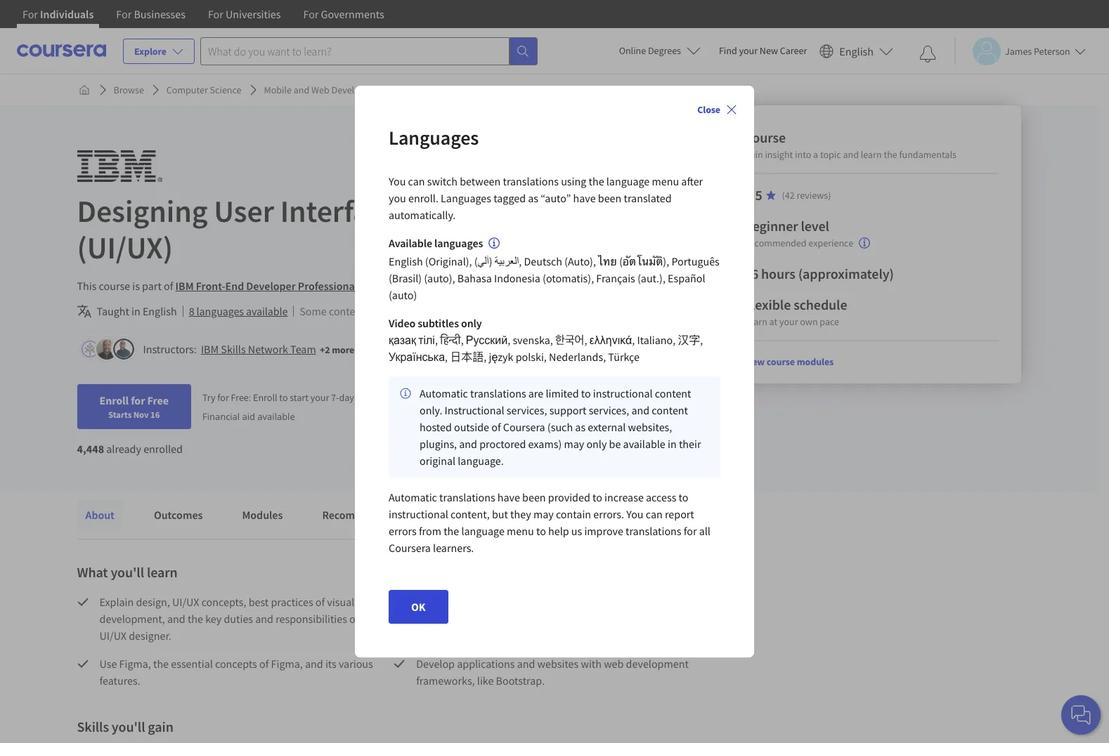 Task type: vqa. For each thing, say whether or not it's contained in the screenshot.
'is' within the What background knowledge is necessary? dropdown button
no



Task type: locate. For each thing, give the bounding box(es) containing it.
1 horizontal spatial english
[[389, 254, 423, 268]]

1 vertical spatial have
[[497, 490, 520, 505]]

1 vertical spatial web
[[604, 657, 624, 671]]

the left key
[[188, 612, 203, 626]]

7-
[[331, 391, 339, 404]]

translated inside you can switch between translations using the language menu after you enroll. languages tagged as "auto" have been translated automatically.
[[624, 191, 672, 205]]

1 vertical spatial in
[[668, 437, 677, 451]]

(approximately)
[[798, 265, 894, 283]]

languages down between
[[441, 191, 491, 205]]

languages dialog
[[355, 86, 754, 658]]

you up you
[[389, 174, 406, 188]]

for for governments
[[303, 7, 319, 21]]

about link
[[77, 500, 123, 531]]

0 vertical spatial you
[[389, 174, 406, 188]]

1 horizontal spatial a
[[813, 148, 818, 161]]

ไทย
[[598, 254, 617, 268]]

1 horizontal spatial for
[[217, 391, 229, 404]]

0 vertical spatial content
[[329, 304, 365, 318]]

the inside automatic translations have been provided to increase access to instructional content, but they may contain errors. you can report errors from the language menu to help us improve translations for all coursera learners.
[[444, 524, 459, 538]]

of up proctored
[[491, 420, 501, 434]]

only
[[461, 316, 482, 330], [586, 437, 607, 451]]

you inside automatic translations have been provided to increase access to instructional content, but they may contain errors. you can report errors from the language menu to help us improve translations for all coursera learners.
[[626, 507, 644, 521]]

banner navigation
[[11, 0, 395, 39]]

automatic inside automatic translations are limited to instructional content only. instructional services, support services, and content hosted outside of coursera (such as external websites, plugins, and proctored exams) may only be available in their original language.
[[420, 386, 468, 401]]

modules link
[[234, 500, 291, 531]]

for
[[22, 7, 38, 21], [116, 7, 132, 21], [208, 7, 223, 21], [303, 7, 319, 21]]

to left start
[[279, 391, 288, 404]]

0 horizontal spatial been
[[522, 490, 546, 505]]

1 horizontal spatial languages
[[434, 236, 483, 250]]

1 vertical spatial english
[[389, 254, 423, 268]]

certificate
[[360, 279, 410, 293]]

to up 'report'
[[679, 490, 688, 505]]

a right 'into'
[[813, 148, 818, 161]]

interfaces
[[280, 192, 411, 231]]

1 horizontal spatial your
[[739, 44, 758, 57]]

languages for 8
[[196, 304, 244, 318]]

menu inside automatic translations have been provided to increase access to instructional content, but they may contain errors. you can report errors from the language menu to help us improve translations for all coursera learners.
[[507, 524, 534, 538]]

coursera up exams)
[[503, 420, 545, 434]]

0 horizontal spatial services,
[[507, 403, 547, 417]]

and right "topic"
[[843, 148, 859, 161]]

1 horizontal spatial services,
[[589, 403, 629, 417]]

course gain insight into a topic and learn the fundamentals
[[744, 129, 956, 161]]

instructional
[[593, 386, 653, 401], [389, 507, 448, 521]]

0 vertical spatial skills
[[221, 342, 246, 356]]

0 vertical spatial have
[[573, 191, 596, 205]]

find
[[719, 44, 737, 57]]

web right responsive
[[661, 595, 682, 609]]

you inside you can switch between translations using the language menu after you enroll. languages tagged as "auto" have been translated automatically.
[[389, 174, 406, 188]]

automatic translations are limited to instructional content only. instructional services, support services, and content hosted outside of coursera (such as external websites, plugins, and proctored exams) may only be available in their original language. element
[[389, 377, 720, 478]]

0 vertical spatial menu
[[652, 174, 679, 188]]

1 vertical spatial you
[[626, 507, 644, 521]]

translations inside you can switch between translations using the language menu after you enroll. languages tagged as "auto" have been translated automatically.
[[503, 174, 559, 188]]

0 vertical spatial can
[[408, 174, 425, 188]]

for left businesses
[[116, 7, 132, 21]]

testimonials link
[[444, 500, 522, 531]]

more information on translated content image
[[489, 237, 500, 249]]

may up help
[[533, 507, 554, 521]]

(ui/ux)
[[77, 228, 173, 267]]

0 horizontal spatial translated
[[422, 304, 470, 318]]

web
[[311, 84, 329, 96], [661, 595, 682, 609], [561, 612, 582, 626]]

english right career
[[839, 44, 874, 58]]

0 vertical spatial ui/ux
[[172, 595, 199, 609]]

0 horizontal spatial enroll
[[99, 394, 129, 408]]

about
[[85, 508, 114, 522]]

recommendations
[[322, 508, 413, 522]]

been up they
[[522, 490, 546, 505]]

automatic inside automatic translations have been provided to increase access to instructional content, but they may contain errors. you can report errors from the language menu to help us improve translations for all coursera learners.
[[389, 490, 437, 505]]

of right "concepts"
[[259, 657, 269, 671]]

been inside you can switch between translations using the language menu after you enroll. languages tagged as "auto" have been translated automatically.
[[598, 191, 622, 205]]

enroll up starts
[[99, 394, 129, 408]]

english
[[839, 44, 874, 58], [389, 254, 423, 268], [143, 304, 177, 318]]

2 vertical spatial your
[[310, 391, 329, 404]]

0 horizontal spatial a
[[361, 612, 367, 626]]

1 horizontal spatial been
[[598, 191, 622, 205]]

1 horizontal spatial enroll
[[253, 391, 277, 404]]

been
[[598, 191, 622, 205], [522, 490, 546, 505]]

course left the is
[[99, 279, 130, 293]]

coursera inside automatic translations are limited to instructional content only. instructional services, support services, and content hosted outside of coursera (such as external websites, plugins, and proctored exams) may only be available in their original language.
[[503, 420, 545, 434]]

day
[[339, 391, 354, 404]]

english button
[[814, 28, 899, 74]]

access inside try for free: enroll to start your 7-day full access free trial financial aid available
[[371, 391, 398, 404]]

0 horizontal spatial ui/ux
[[99, 629, 127, 643]]

like
[[587, 595, 604, 609], [477, 674, 494, 688]]

1 vertical spatial may
[[564, 437, 584, 451]]

1 horizontal spatial instructional
[[593, 386, 653, 401]]

only down external
[[586, 437, 607, 451]]

english down part
[[143, 304, 177, 318]]

0 horizontal spatial only
[[461, 316, 482, 330]]

for left 'governments'
[[303, 7, 319, 21]]

like inside develop applications and websites with web development frameworks, like bootstrap.
[[477, 674, 494, 688]]

2 horizontal spatial your
[[779, 316, 798, 328]]

access right full
[[371, 391, 398, 404]]

access inside automatic translations have been provided to increase access to instructional content, but they may contain errors. you can report errors from the language menu to help us improve translations for all coursera learners.
[[646, 490, 676, 505]]

2 vertical spatial web
[[561, 612, 582, 626]]

english for english (original), العربية (آلي), deutsch (auto), ไทย (อัตโนมัติ), português (brasil) (auto), bahasa indonesia (otomatis), français (aut.), español (auto)
[[389, 254, 423, 268]]

1 vertical spatial translated
[[422, 304, 470, 318]]

as
[[528, 191, 538, 205], [575, 420, 586, 434]]

0 vertical spatial coursera
[[503, 420, 545, 434]]

enroll
[[253, 391, 277, 404], [99, 394, 129, 408]]

(آلي),
[[474, 254, 522, 268]]

you'll left gain
[[112, 718, 145, 736]]

may inside automatic translations are limited to instructional content only. instructional services, support services, and content hosted outside of coursera (such as external websites, plugins, and proctored exams) may only be available in their original language.
[[564, 437, 584, 451]]

1 vertical spatial course
[[767, 356, 795, 368]]

web inside examine web design methodologies like responsive web design (rwd), and progressive web development.
[[458, 595, 478, 609]]

limited
[[546, 386, 579, 401]]

support
[[549, 403, 586, 417]]

1 vertical spatial been
[[522, 490, 546, 505]]

0 vertical spatial translated
[[624, 191, 672, 205]]

0 horizontal spatial languages
[[196, 304, 244, 318]]

can up enroll.
[[408, 174, 425, 188]]

in right taught
[[131, 304, 140, 318]]

browse
[[114, 84, 144, 96]]

available right aid
[[257, 410, 295, 423]]

1 vertical spatial be
[[609, 437, 621, 451]]

science
[[210, 84, 241, 96]]

1 horizontal spatial web
[[561, 612, 582, 626]]

translations inside automatic translations are limited to instructional content only. instructional services, support services, and content hosted outside of coursera (such as external websites, plugins, and proctored exams) may only be available in their original language.
[[470, 386, 526, 401]]

1 horizontal spatial can
[[646, 507, 663, 521]]

front-
[[196, 279, 225, 293]]

web left development
[[311, 84, 329, 96]]

of right part
[[164, 279, 173, 293]]

automatic translations are limited to instructional content only. instructional services, support services, and content hosted outside of coursera (such as external websites, plugins, and proctored exams) may only be available in their original language.
[[420, 386, 701, 468]]

browse link
[[108, 77, 150, 103]]

course right the view at top right
[[767, 356, 795, 368]]

available
[[246, 304, 288, 318], [257, 410, 295, 423], [623, 437, 665, 451]]

to right limited
[[581, 386, 591, 401]]

video
[[389, 316, 416, 330]]

0 vertical spatial web
[[458, 595, 478, 609]]

language down testimonials
[[461, 524, 505, 538]]

for for universities
[[208, 7, 223, 21]]

for up nov
[[131, 394, 145, 408]]

original
[[420, 454, 455, 468]]

applications
[[457, 657, 515, 671]]

aid
[[242, 410, 255, 423]]

0 vertical spatial learn
[[861, 148, 882, 161]]

enroll.
[[408, 191, 439, 205]]

available down websites,
[[623, 437, 665, 451]]

your right find
[[739, 44, 758, 57]]

and up the bootstrap.
[[517, 657, 535, 671]]

like down the "applications"
[[477, 674, 494, 688]]

język
[[489, 350, 513, 364]]

4 for from the left
[[303, 7, 319, 21]]

1 horizontal spatial figma,
[[271, 657, 303, 671]]

learn right "topic"
[[861, 148, 882, 161]]

figma, up features. on the bottom left of page
[[119, 657, 151, 671]]

beginner level recommended experience
[[744, 217, 853, 250]]

access up 'report'
[[646, 490, 676, 505]]

1 horizontal spatial in
[[668, 437, 677, 451]]

0 vertical spatial been
[[598, 191, 622, 205]]

already
[[106, 442, 141, 456]]

2 vertical spatial content
[[652, 403, 688, 417]]

ui/ux right the design, in the left of the page
[[172, 595, 199, 609]]

and up websites,
[[631, 403, 650, 417]]

16 inside enroll for free starts nov 16
[[150, 409, 160, 420]]

1 horizontal spatial only
[[586, 437, 607, 451]]

may
[[367, 304, 388, 318], [564, 437, 584, 451], [533, 507, 554, 521]]

coursera down the errors
[[389, 541, 431, 555]]

ibm
[[175, 279, 194, 293], [201, 342, 219, 356]]

languages up the switch
[[389, 125, 479, 151]]

web down methodologies
[[561, 612, 582, 626]]

learn up the design, in the left of the page
[[147, 564, 178, 581]]

and down design
[[484, 612, 502, 626]]

english inside english button
[[839, 44, 874, 58]]

have up but
[[497, 490, 520, 505]]

1 horizontal spatial ui/ux
[[172, 595, 199, 609]]

for for businesses
[[116, 7, 132, 21]]

2 horizontal spatial may
[[564, 437, 584, 451]]

0 vertical spatial english
[[839, 44, 874, 58]]

0 horizontal spatial can
[[408, 174, 425, 188]]

ibm right instructors:
[[201, 342, 219, 356]]

1 vertical spatial like
[[477, 674, 494, 688]]

(auto),
[[424, 271, 455, 285]]

1 vertical spatial languages
[[441, 191, 491, 205]]

the inside use figma, the essential concepts of figma, and its various features.
[[153, 657, 169, 671]]

for inside try for free: enroll to start your 7-day full access free trial financial aid available
[[217, 391, 229, 404]]

languages inside button
[[196, 304, 244, 318]]

1 horizontal spatial learn
[[861, 148, 882, 161]]

0 horizontal spatial ibm
[[175, 279, 194, 293]]

may down (such
[[564, 437, 584, 451]]

menu left "after"
[[652, 174, 679, 188]]

as left the "auto" on the top
[[528, 191, 538, 205]]

languages for available
[[434, 236, 483, 250]]

instructional up from
[[389, 507, 448, 521]]

instructional down the türkçe
[[593, 386, 653, 401]]

languages up the (original),
[[434, 236, 483, 250]]

course for view
[[767, 356, 795, 368]]

1 horizontal spatial access
[[646, 490, 676, 505]]

translations up instructional
[[470, 386, 526, 401]]

of inside automatic translations are limited to instructional content only. instructional services, support services, and content hosted outside of coursera (such as external websites, plugins, and proctored exams) may only be available in their original language.
[[491, 420, 501, 434]]

0 vertical spatial like
[[587, 595, 604, 609]]

16 left hours
[[744, 265, 758, 283]]

can left 'report'
[[646, 507, 663, 521]]

the inside explain design, ui/ux concepts, best practices of visual development, and the key duties and responsibilities of a ui/ux designer.
[[188, 612, 203, 626]]

you'll
[[111, 564, 144, 581], [112, 718, 145, 736]]

1 vertical spatial you'll
[[112, 718, 145, 736]]

0 horizontal spatial menu
[[507, 524, 534, 538]]

examine web design methodologies like responsive web design (rwd), and progressive web development.
[[416, 595, 684, 626]]

қазақ
[[389, 333, 416, 347]]

1 horizontal spatial coursera
[[503, 420, 545, 434]]

the
[[884, 148, 897, 161], [589, 174, 604, 188], [444, 524, 459, 538], [188, 612, 203, 626], [153, 657, 169, 671]]

0 horizontal spatial be
[[408, 304, 420, 318]]

available inside button
[[246, 304, 288, 318]]

4,448 already enrolled
[[77, 442, 183, 456]]

available inside try for free: enroll to start your 7-day full access free trial financial aid available
[[257, 410, 295, 423]]

0 vertical spatial access
[[371, 391, 398, 404]]

your left 7-
[[310, 391, 329, 404]]

for universities
[[208, 7, 281, 21]]

english inside english (original), العربية (آلي), deutsch (auto), ไทย (อัตโนมัติ), português (brasil) (auto), bahasa indonesia (otomatis), français (aut.), español (auto)
[[389, 254, 423, 268]]

explain design, ui/ux concepts, best practices of visual development, and the key duties and responsibilities of a ui/ux designer.
[[99, 595, 369, 643]]

explain
[[99, 595, 134, 609]]

for individuals
[[22, 7, 94, 21]]

enroll for free starts nov 16
[[99, 394, 169, 420]]

0 horizontal spatial as
[[528, 191, 538, 205]]

and down outside on the left bottom
[[459, 437, 477, 451]]

ελληνικά,
[[589, 333, 635, 347]]

in left their
[[668, 437, 677, 451]]

only inside video subtitles only қазақ тілі, हिन्दी, русский, svenska, 한국어, ελληνικά, italiano, 汉字, українська, 日本語, język polski, nederlands, türkçe
[[461, 316, 482, 330]]

for inside enroll for free starts nov 16
[[131, 394, 145, 408]]

can inside you can switch between translations using the language menu after you enroll. languages tagged as "auto" have been translated automatically.
[[408, 174, 425, 188]]

a inside course gain insight into a topic and learn the fundamentals
[[813, 148, 818, 161]]

translated
[[624, 191, 672, 205], [422, 304, 470, 318]]

0 horizontal spatial coursera
[[389, 541, 431, 555]]

you
[[389, 191, 406, 205]]

this course is part of ibm front-end developer professional certificate
[[77, 279, 410, 293]]

be right the not
[[408, 304, 420, 318]]

italiano,
[[637, 333, 676, 347]]

coursera inside automatic translations have been provided to increase access to instructional content, but they may contain errors. you can report errors from the language menu to help us improve translations for all coursera learners.
[[389, 541, 431, 555]]

languages inside you can switch between translations using the language menu after you enroll. languages tagged as "auto" have been translated automatically.
[[441, 191, 491, 205]]

be inside automatic translations are limited to instructional content only. instructional services, support services, and content hosted outside of coursera (such as external websites, plugins, and proctored exams) may only be available in their original language.
[[609, 437, 621, 451]]

1 horizontal spatial you
[[626, 507, 644, 521]]

2 vertical spatial available
[[623, 437, 665, 451]]

0 vertical spatial language
[[606, 174, 650, 188]]

汉字,
[[678, 333, 703, 347]]

like up development.
[[587, 595, 604, 609]]

concepts
[[215, 657, 257, 671]]

available inside automatic translations are limited to instructional content only. instructional services, support services, and content hosted outside of coursera (such as external websites, plugins, and proctored exams) may only be available in their original language.
[[623, 437, 665, 451]]

ibm image
[[77, 150, 162, 182]]

español
[[668, 271, 705, 285]]

taught
[[97, 304, 129, 318]]

languages down front-
[[196, 304, 244, 318]]

as right (such
[[575, 420, 586, 434]]

of inside use figma, the essential concepts of figma, and its various features.
[[259, 657, 269, 671]]

0 vertical spatial available
[[246, 304, 288, 318]]

services, down "are" at bottom left
[[507, 403, 547, 417]]

3 for from the left
[[208, 7, 223, 21]]

0 horizontal spatial like
[[477, 674, 494, 688]]

1 for from the left
[[22, 7, 38, 21]]

0 vertical spatial you'll
[[111, 564, 144, 581]]

1 vertical spatial skills
[[77, 718, 109, 736]]

translated up (อัตโนมัติ),
[[624, 191, 672, 205]]

0 horizontal spatial your
[[310, 391, 329, 404]]

language right the 'using'
[[606, 174, 650, 188]]

0 vertical spatial languages
[[434, 236, 483, 250]]

languages inside dialog
[[434, 236, 483, 250]]

you'll for what
[[111, 564, 144, 581]]

0 vertical spatial web
[[311, 84, 329, 96]]

1 horizontal spatial have
[[573, 191, 596, 205]]

0 vertical spatial only
[[461, 316, 482, 330]]

for left individuals
[[22, 7, 38, 21]]

ibm skills network team image
[[79, 339, 100, 360]]

some content may not be translated
[[300, 304, 470, 318]]

ui/ux down development,
[[99, 629, 127, 643]]

in inside automatic translations are limited to instructional content only. instructional services, support services, and content hosted outside of coursera (such as external websites, plugins, and proctored exams) may only be available in their original language.
[[668, 437, 677, 451]]

part
[[142, 279, 162, 293]]

figma, left its
[[271, 657, 303, 671]]

available down developer
[[246, 304, 288, 318]]

0 vertical spatial a
[[813, 148, 818, 161]]

0 vertical spatial 16
[[744, 265, 758, 283]]

1 horizontal spatial like
[[587, 595, 604, 609]]

concepts,
[[201, 595, 246, 609]]

english up (brasil)
[[389, 254, 423, 268]]

instructional inside automatic translations are limited to instructional content only. instructional services, support services, and content hosted outside of coursera (such as external websites, plugins, and proctored exams) may only be available in their original language.
[[593, 386, 653, 401]]

0 vertical spatial ibm
[[175, 279, 194, 293]]

of
[[164, 279, 173, 293], [491, 420, 501, 434], [315, 595, 325, 609], [349, 612, 359, 626], [259, 657, 269, 671]]

computer
[[166, 84, 208, 96]]

web right with
[[604, 657, 624, 671]]

and down the design, in the left of the page
[[167, 612, 185, 626]]

for governments
[[303, 7, 384, 21]]

enroll right free:
[[253, 391, 277, 404]]

and inside examine web design methodologies like responsive web design (rwd), and progressive web development.
[[484, 612, 502, 626]]

1 vertical spatial a
[[361, 612, 367, 626]]

have down the 'using'
[[573, 191, 596, 205]]

(42
[[782, 189, 795, 202]]

16 right nov
[[150, 409, 160, 420]]

been right the "auto" on the top
[[598, 191, 622, 205]]

enroll inside try for free: enroll to start your 7-day full access free trial financial aid available
[[253, 391, 277, 404]]

to up errors.
[[592, 490, 602, 505]]

0 horizontal spatial english
[[143, 304, 177, 318]]

1 horizontal spatial as
[[575, 420, 586, 434]]

what
[[77, 564, 108, 581]]

1 vertical spatial 16
[[150, 409, 160, 420]]

develop
[[416, 657, 455, 671]]

1 vertical spatial your
[[779, 316, 798, 328]]

for right try
[[217, 391, 229, 404]]

may left the not
[[367, 304, 388, 318]]

the inside you can switch between translations using the language menu after you enroll. languages tagged as "auto" have been translated automatically.
[[589, 174, 604, 188]]

the down the 'designer.'
[[153, 657, 169, 671]]

translations up tagged on the top left of page
[[503, 174, 559, 188]]

services, up external
[[589, 403, 629, 417]]

you'll up explain
[[111, 564, 144, 581]]

have inside automatic translations have been provided to increase access to instructional content, but they may contain errors. you can report errors from the language menu to help us improve translations for all coursera learners.
[[497, 490, 520, 505]]

to inside try for free: enroll to start your 7-day full access free trial financial aid available
[[279, 391, 288, 404]]

you down increase
[[626, 507, 644, 521]]

1 horizontal spatial language
[[606, 174, 650, 188]]

0 vertical spatial be
[[408, 304, 420, 318]]

for left 'universities'
[[208, 7, 223, 21]]

language
[[606, 174, 650, 188], [461, 524, 505, 538]]

language.
[[458, 454, 504, 468]]

0 horizontal spatial course
[[99, 279, 130, 293]]

1 horizontal spatial web
[[604, 657, 624, 671]]

the left 'fundamentals'
[[884, 148, 897, 161]]

financial aid available button
[[202, 410, 295, 423]]

development.
[[584, 612, 650, 626]]

automatic for automatic translations are limited to instructional content only. instructional services, support services, and content hosted outside of coursera (such as external websites, plugins, and proctored exams) may only be available in their original language.
[[420, 386, 468, 401]]

language inside you can switch between translations using the language menu after you enroll. languages tagged as "auto" have been translated automatically.
[[606, 174, 650, 188]]

None search field
[[200, 37, 538, 65]]

your
[[739, 44, 758, 57], [779, 316, 798, 328], [310, 391, 329, 404]]

1 vertical spatial available
[[257, 410, 295, 423]]

and down the switch
[[417, 192, 468, 231]]

your right 'at'
[[779, 316, 798, 328]]

development
[[626, 657, 689, 671]]

have
[[573, 191, 596, 205], [497, 490, 520, 505]]

2 vertical spatial may
[[533, 507, 554, 521]]

for left all
[[684, 524, 697, 538]]

your inside flexible schedule learn at your own pace
[[779, 316, 798, 328]]

2 horizontal spatial web
[[661, 595, 682, 609]]

menu inside you can switch between translations using the language menu after you enroll. languages tagged as "auto" have been translated automatically.
[[652, 174, 679, 188]]

0 vertical spatial in
[[131, 304, 140, 318]]

mobile and web development link
[[258, 77, 393, 103]]

course
[[744, 129, 786, 146]]

menu down they
[[507, 524, 534, 538]]

methodologies
[[514, 595, 585, 609]]

web up "(rwd),"
[[458, 595, 478, 609]]

as inside you can switch between translations using the language menu after you enroll. languages tagged as "auto" have been translated automatically.
[[528, 191, 538, 205]]

2 for from the left
[[116, 7, 132, 21]]

1 vertical spatial coursera
[[389, 541, 431, 555]]

only up the русский,
[[461, 316, 482, 330]]

1 horizontal spatial may
[[533, 507, 554, 521]]

and left its
[[305, 657, 323, 671]]



Task type: describe. For each thing, give the bounding box(es) containing it.
4,448
[[77, 442, 104, 456]]

you'll for skills
[[112, 718, 145, 736]]

chat with us image
[[1070, 704, 1092, 727]]

report
[[665, 507, 694, 521]]

nov
[[133, 409, 149, 420]]

try
[[202, 391, 215, 404]]

use
[[99, 657, 117, 671]]

0 vertical spatial languages
[[389, 125, 479, 151]]

deutsch
[[524, 254, 562, 268]]

show notifications image
[[919, 46, 936, 63]]

8 languages available
[[189, 304, 288, 318]]

businesses
[[134, 7, 186, 21]]

for for enroll
[[131, 394, 145, 408]]

gain
[[744, 148, 763, 161]]

2 vertical spatial english
[[143, 304, 177, 318]]

have inside you can switch between translations using the language menu after you enroll. languages tagged as "auto" have been translated automatically.
[[573, 191, 596, 205]]

best
[[249, 595, 269, 609]]

only.
[[420, 403, 442, 417]]

1 services, from the left
[[507, 403, 547, 417]]

skills you'll gain
[[77, 718, 173, 736]]

hosted
[[420, 420, 452, 434]]

1 vertical spatial learn
[[147, 564, 178, 581]]

help
[[548, 524, 569, 538]]

for inside automatic translations have been provided to increase access to instructional content, but they may contain errors. you can report errors from the language menu to help us improve translations for all coursera learners.
[[684, 524, 697, 538]]

but
[[492, 507, 508, 521]]

modules
[[242, 508, 283, 522]]

enroll inside enroll for free starts nov 16
[[99, 394, 129, 408]]

0 vertical spatial your
[[739, 44, 758, 57]]

(auto)
[[389, 288, 417, 302]]

increase
[[604, 490, 644, 505]]

for for try
[[217, 391, 229, 404]]

nederlands,
[[549, 350, 606, 364]]

view course modules
[[744, 356, 834, 368]]

instructional inside automatic translations have been provided to increase access to instructional content, but they may contain errors. you can report errors from the language menu to help us improve translations for all coursera learners.
[[389, 507, 448, 521]]

this
[[77, 279, 97, 293]]

translations down 'report'
[[626, 524, 681, 538]]

been inside automatic translations have been provided to increase access to instructional content, but they may contain errors. you can report errors from the language menu to help us improve translations for all coursera learners.
[[522, 490, 546, 505]]

learn
[[744, 316, 767, 328]]

improve
[[584, 524, 623, 538]]

outside
[[454, 420, 489, 434]]

use figma, the essential concepts of figma, and its various features.
[[99, 657, 375, 688]]

0 vertical spatial may
[[367, 304, 388, 318]]

русский,
[[466, 333, 510, 347]]

with
[[581, 657, 602, 671]]

ok
[[411, 600, 426, 614]]

switch
[[427, 174, 458, 188]]

1 figma, from the left
[[119, 657, 151, 671]]

key
[[205, 612, 222, 626]]

starts
[[108, 409, 132, 420]]

of up responsibilities
[[315, 595, 325, 609]]

corey leong image
[[96, 339, 117, 360]]

+2 more button
[[320, 343, 354, 357]]

and down best
[[255, 612, 273, 626]]

(อัตโนมัติ),
[[619, 254, 669, 268]]

designer.
[[129, 629, 172, 643]]

8
[[189, 304, 194, 318]]

new
[[760, 44, 778, 57]]

essential
[[171, 657, 213, 671]]

home image
[[78, 84, 90, 96]]

2 services, from the left
[[589, 403, 629, 417]]

indonesia
[[494, 271, 540, 285]]

design
[[416, 612, 448, 626]]

career
[[780, 44, 807, 57]]

of down visual
[[349, 612, 359, 626]]

automatic translations have been provided to increase access to instructional content, but they may contain errors. you can report errors from the language menu to help us improve translations for all coursera learners.
[[389, 490, 711, 555]]

universities
[[226, 7, 281, 21]]

governments
[[321, 7, 384, 21]]

language inside automatic translations have been provided to increase access to instructional content, but they may contain errors. you can report errors from the language menu to help us improve translations for all coursera learners.
[[461, 524, 505, 538]]

muhammad yahya image
[[113, 339, 134, 360]]

and inside use figma, the essential concepts of figma, and its various features.
[[305, 657, 323, 671]]

what you'll learn
[[77, 564, 178, 581]]

computer science
[[166, 84, 241, 96]]

svenska,
[[513, 333, 553, 347]]

team
[[290, 342, 316, 356]]

as inside automatic translations are limited to instructional content only. instructional services, support services, and content hosted outside of coursera (such as external websites, plugins, and proctored exams) may only be available in their original language.
[[575, 420, 586, 434]]

free:
[[231, 391, 251, 404]]

errors.
[[593, 507, 624, 521]]

proctored
[[479, 437, 526, 451]]

and inside course gain insight into a topic and learn the fundamentals
[[843, 148, 859, 161]]

may inside automatic translations have been provided to increase access to instructional content, but they may contain errors. you can report errors from the language menu to help us improve translations for all coursera learners.
[[533, 507, 554, 521]]

features.
[[99, 674, 140, 688]]

try for free: enroll to start your 7-day full access free trial financial aid available
[[202, 391, 434, 423]]

computer science link
[[161, 77, 247, 103]]

can inside automatic translations have been provided to increase access to instructional content, but they may contain errors. you can report errors from the language menu to help us improve translations for all coursera learners.
[[646, 507, 663, 521]]

1 vertical spatial web
[[661, 595, 682, 609]]

1 vertical spatial ui/ux
[[99, 629, 127, 643]]

the inside course gain insight into a topic and learn the fundamentals
[[884, 148, 897, 161]]

free
[[400, 391, 416, 404]]

українська,
[[389, 350, 448, 364]]

to left help
[[536, 524, 546, 538]]

a inside explain design, ui/ux concepts, best practices of visual development, and the key duties and responsibilities of a ui/ux designer.
[[361, 612, 367, 626]]

automatic for automatic translations have been provided to increase access to instructional content, but they may contain errors. you can report errors from the language menu to help us improve translations for all coursera learners.
[[389, 490, 437, 505]]

for for individuals
[[22, 7, 38, 21]]

recommendations link
[[314, 500, 421, 531]]

ok button
[[389, 590, 448, 624]]

view course modules link
[[744, 356, 834, 368]]

gain
[[148, 718, 173, 736]]

and inside develop applications and websites with web development frameworks, like bootstrap.
[[517, 657, 535, 671]]

practices
[[271, 595, 313, 609]]

outcomes link
[[145, 500, 211, 531]]

network
[[248, 342, 288, 356]]

plugins,
[[420, 437, 457, 451]]

(brasil)
[[389, 271, 422, 285]]

(such
[[547, 420, 573, 434]]

professional
[[298, 279, 358, 293]]

1 vertical spatial content
[[655, 386, 691, 401]]

automatically.
[[389, 208, 456, 222]]

development
[[331, 84, 387, 96]]

your inside try for free: enroll to start your 7-day full access free trial financial aid available
[[310, 391, 329, 404]]

+2
[[320, 344, 330, 356]]

testimonials
[[452, 508, 513, 522]]

bahasa
[[457, 271, 492, 285]]

2 figma, from the left
[[271, 657, 303, 671]]

development,
[[99, 612, 165, 626]]

learn inside course gain insight into a topic and learn the fundamentals
[[861, 148, 882, 161]]

and right mobile
[[294, 84, 309, 96]]

is
[[132, 279, 140, 293]]

from
[[419, 524, 441, 538]]

using
[[561, 174, 586, 188]]

0 horizontal spatial web
[[311, 84, 329, 96]]

full
[[356, 391, 369, 404]]

1 horizontal spatial ibm
[[201, 342, 219, 356]]

only inside automatic translations are limited to instructional content only. instructional services, support services, and content hosted outside of coursera (such as external websites, plugins, and proctored exams) may only be available in their original language.
[[586, 437, 607, 451]]

examine
[[416, 595, 456, 609]]

flexible schedule learn at your own pace
[[744, 296, 847, 328]]

to inside automatic translations are limited to instructional content only. instructional services, support services, and content hosted outside of coursera (such as external websites, plugins, and proctored exams) may only be available in their original language.
[[581, 386, 591, 401]]

like inside examine web design methodologies like responsive web design (rwd), and progressive web development.
[[587, 595, 604, 609]]

web inside develop applications and websites with web development frameworks, like bootstrap.
[[604, 657, 624, 671]]

instructional
[[445, 403, 504, 417]]

visual
[[327, 595, 354, 609]]

1 horizontal spatial 16
[[744, 265, 758, 283]]

coursera image
[[17, 40, 106, 62]]

individuals
[[40, 7, 94, 21]]

trial
[[418, 391, 434, 404]]

and inside designing user interfaces and experiences (ui/ux)
[[417, 192, 468, 231]]

english for english
[[839, 44, 874, 58]]

more
[[332, 344, 354, 356]]

subtitles
[[418, 316, 459, 330]]

course for this
[[99, 279, 130, 293]]

translations up content, at the bottom of page
[[439, 490, 495, 505]]

fundamentals
[[899, 148, 956, 161]]



